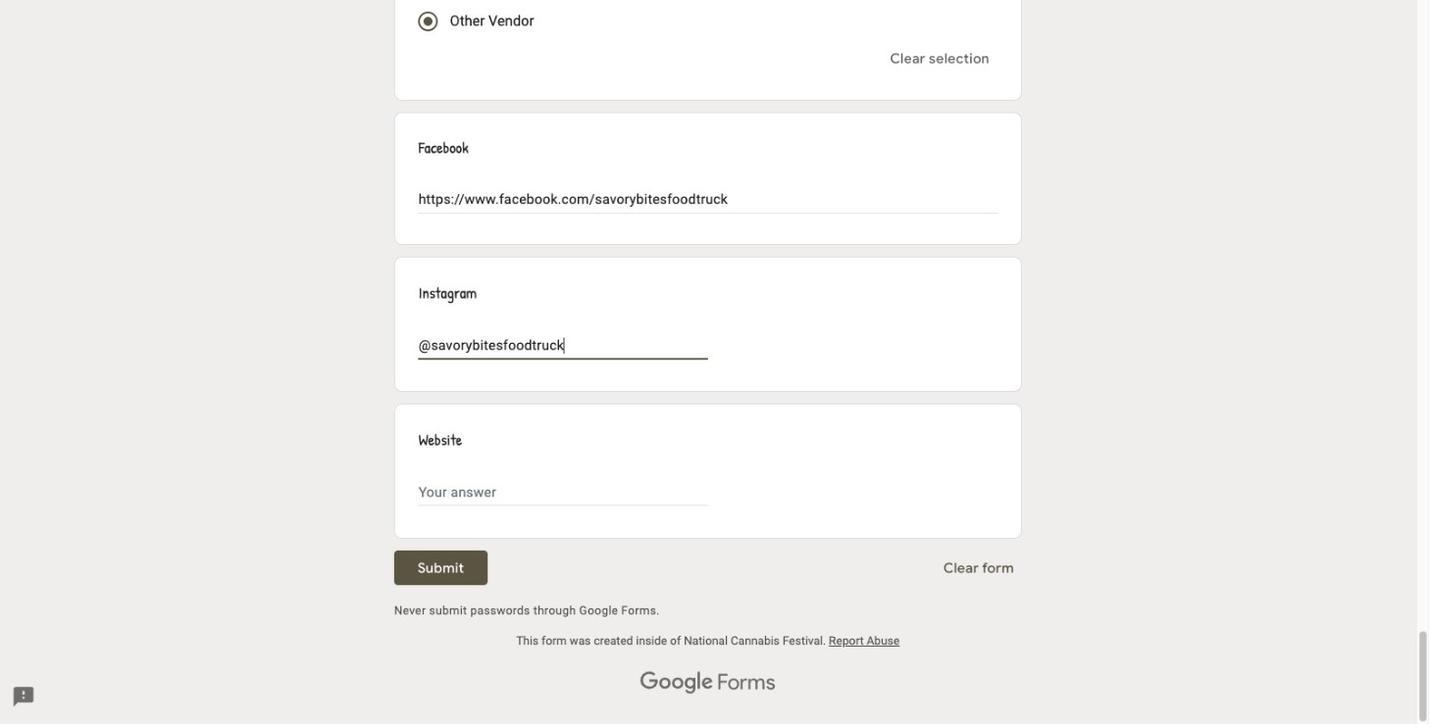 Task type: vqa. For each thing, say whether or not it's contained in the screenshot.
Other Vendor option
yes



Task type: locate. For each thing, give the bounding box(es) containing it.
report a problem to google image
[[12, 686, 35, 710]]

other vendor image
[[424, 17, 433, 26]]

google image
[[641, 672, 713, 696]]

None text field
[[419, 190, 998, 213]]

Other Vendor radio
[[419, 11, 438, 31]]

None text field
[[419, 335, 708, 358], [419, 482, 708, 505], [419, 335, 708, 358], [419, 482, 708, 505]]

list
[[394, 0, 1022, 539]]



